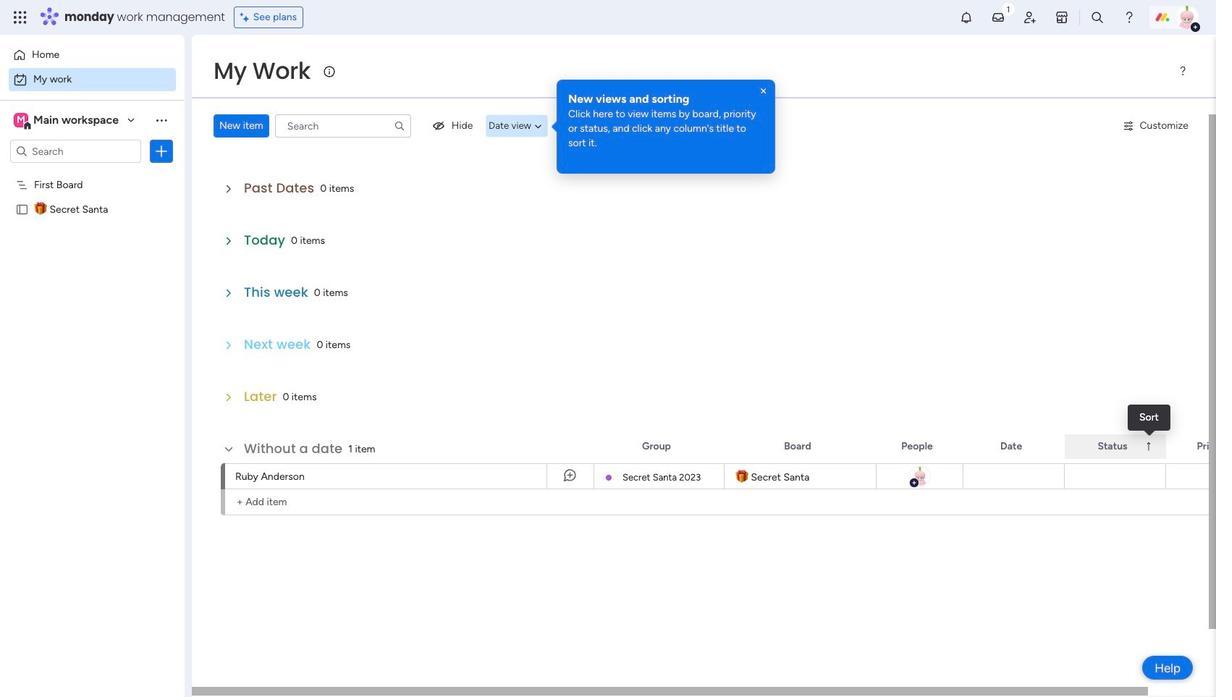 Task type: describe. For each thing, give the bounding box(es) containing it.
close image
[[758, 85, 769, 97]]

notifications image
[[959, 10, 974, 25]]

update feed image
[[991, 10, 1005, 25]]

sort image
[[1143, 441, 1155, 452]]

menu image
[[1177, 65, 1189, 77]]

Filter dashboard by text search field
[[275, 114, 411, 138]]

search everything image
[[1090, 10, 1105, 25]]

workspace selection element
[[14, 111, 121, 130]]

Search in workspace field
[[30, 143, 121, 160]]

options image
[[154, 144, 169, 159]]

search image
[[394, 120, 405, 132]]

1 vertical spatial option
[[9, 68, 176, 91]]

workspace options image
[[154, 113, 169, 127]]

help image
[[1122, 10, 1136, 25]]

monday marketplace image
[[1055, 10, 1069, 25]]



Task type: vqa. For each thing, say whether or not it's contained in the screenshot.
Public board icon
yes



Task type: locate. For each thing, give the bounding box(es) containing it.
option
[[9, 43, 176, 67], [9, 68, 176, 91], [0, 171, 185, 174]]

workspace image
[[14, 112, 28, 128]]

None search field
[[275, 114, 411, 138]]

ruby anderson image
[[1176, 6, 1199, 29]]

select product image
[[13, 10, 28, 25]]

2 vertical spatial option
[[0, 171, 185, 174]]

list box
[[0, 169, 185, 417]]

invite members image
[[1023, 10, 1037, 25]]

ruby anderson image
[[909, 465, 930, 487]]

1 image
[[1002, 1, 1015, 17]]

see plans image
[[240, 9, 253, 25]]

column header
[[1065, 434, 1166, 459]]

heading
[[568, 91, 764, 107]]

public board image
[[15, 202, 29, 216]]

0 vertical spatial option
[[9, 43, 176, 67]]



